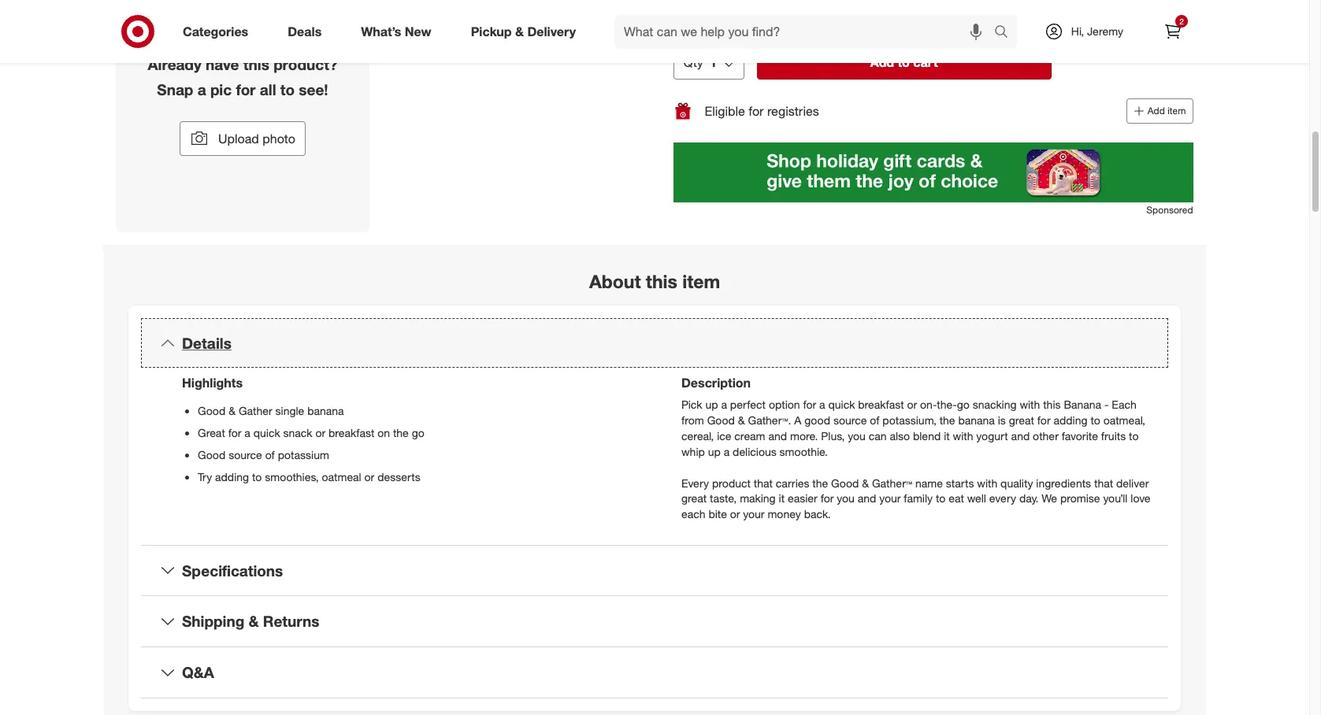 Task type: locate. For each thing, give the bounding box(es) containing it.
0 vertical spatial add
[[871, 54, 895, 70]]

0 vertical spatial your
[[880, 492, 901, 506]]

items
[[869, 9, 899, 24]]

a down gather
[[245, 426, 250, 439]]

or right oatmeal
[[365, 470, 375, 484]]

0 horizontal spatial the
[[393, 426, 409, 439]]

& left gather
[[229, 404, 236, 417]]

that up making
[[754, 476, 773, 490]]

1 that from the left
[[754, 476, 773, 490]]

0 vertical spatial go
[[957, 398, 970, 411]]

smoothies,
[[265, 470, 319, 484]]

1 vertical spatial quick
[[254, 426, 280, 439]]

or
[[907, 398, 918, 411], [316, 426, 326, 439], [365, 470, 375, 484], [730, 508, 740, 521]]

breakfast up can
[[858, 398, 904, 411]]

source up plus,
[[834, 413, 867, 427]]

2 horizontal spatial this
[[1044, 398, 1061, 411]]

great up each
[[682, 492, 707, 506]]

with right orders at the right top of page
[[771, 9, 794, 24]]

or right bite
[[730, 508, 740, 521]]

a down ice
[[724, 445, 730, 458]]

a
[[198, 80, 206, 99], [721, 398, 727, 411], [820, 398, 826, 411], [245, 426, 250, 439], [724, 445, 730, 458]]

& for delivery
[[515, 23, 524, 39]]

option
[[769, 398, 800, 411]]

what's new link
[[348, 14, 451, 49]]

you'll
[[1104, 492, 1128, 506]]

banana up "great for a quick snack or breakfast on the go"
[[308, 404, 344, 417]]

great right is
[[1009, 413, 1035, 427]]

pickup
[[471, 23, 512, 39]]

0 vertical spatial quick
[[829, 398, 855, 411]]

add inside button
[[871, 54, 895, 70]]

to down good source of potassium
[[252, 470, 262, 484]]

a down description
[[721, 398, 727, 411]]

and
[[769, 429, 787, 443], [1012, 429, 1030, 443], [858, 492, 877, 506]]

for inside the already have this product? snap a pic for all to see!
[[236, 80, 256, 99]]

about this item
[[589, 270, 720, 292]]

desserts
[[378, 470, 421, 484]]

add
[[871, 54, 895, 70], [1149, 105, 1166, 117]]

source inside "pick up a perfect option for a quick breakfast or on-the-go snacking with this banana - each from good & gather™. a good source of potassium, the banana is great for adding to oatmeal, cereal, ice cream and more. plus, you can also blend it with yogurt and other favorite fruits to whip up a delicious smoothie."
[[834, 413, 867, 427]]

1 horizontal spatial and
[[858, 492, 877, 506]]

the-
[[937, 398, 957, 411]]

good
[[805, 413, 831, 427]]

a left pic
[[198, 80, 206, 99]]

source down gather
[[229, 448, 262, 461]]

this right about in the top left of the page
[[646, 270, 678, 292]]

0 vertical spatial you
[[848, 429, 866, 443]]

source
[[834, 413, 867, 427], [229, 448, 262, 461]]

up down ice
[[708, 445, 721, 458]]

0 vertical spatial up
[[706, 398, 718, 411]]

good down 'great'
[[198, 448, 226, 461]]

potassium,
[[883, 413, 937, 427]]

cream
[[735, 429, 766, 443]]

the right on
[[393, 426, 409, 439]]

can
[[869, 429, 887, 443]]

eat
[[949, 492, 965, 506]]

we'll
[[674, 9, 700, 24]]

banana up yogurt
[[959, 413, 995, 427]]

1 vertical spatial you
[[837, 492, 855, 506]]

1 horizontal spatial it
[[944, 429, 950, 443]]

good up ice
[[707, 413, 735, 427]]

quick up good
[[829, 398, 855, 411]]

& left "gather™" at the right bottom of the page
[[862, 476, 869, 490]]

money
[[768, 508, 801, 521]]

1 vertical spatial your
[[743, 508, 765, 521]]

categories
[[183, 23, 248, 39]]

to left cart at the top of page
[[898, 54, 911, 70]]

0 horizontal spatial adding
[[215, 470, 249, 484]]

deals
[[288, 23, 322, 39]]

& inside dropdown button
[[249, 613, 259, 631]]

1 vertical spatial add
[[1149, 105, 1166, 117]]

0 horizontal spatial of
[[265, 448, 275, 461]]

deliver
[[1117, 476, 1149, 490]]

upload photo button
[[180, 121, 306, 156]]

1 horizontal spatial that
[[1095, 476, 1114, 490]]

shipping & returns button
[[141, 597, 1169, 647]]

&
[[515, 23, 524, 39], [229, 404, 236, 417], [738, 413, 745, 427], [862, 476, 869, 490], [249, 613, 259, 631]]

1 horizontal spatial of
[[870, 413, 880, 427]]

banana inside "pick up a perfect option for a quick breakfast or on-the-go snacking with this banana - each from good & gather™. a good source of potassium, the banana is great for adding to oatmeal, cereal, ice cream and more. plus, you can also blend it with yogurt and other favorite fruits to whip up a delicious smoothie."
[[959, 413, 995, 427]]

for left all
[[236, 80, 256, 99]]

0 horizontal spatial your
[[743, 508, 765, 521]]

0 horizontal spatial source
[[229, 448, 262, 461]]

1 horizontal spatial breakfast
[[858, 398, 904, 411]]

well
[[968, 492, 987, 506]]

from
[[682, 413, 704, 427]]

blend
[[913, 429, 941, 443]]

breakfast left on
[[329, 426, 375, 439]]

categories link
[[169, 14, 268, 49]]

of up smoothies,
[[265, 448, 275, 461]]

0 horizontal spatial it
[[779, 492, 785, 506]]

1 horizontal spatial go
[[957, 398, 970, 411]]

snap
[[157, 80, 193, 99]]

fresh/frozen
[[798, 9, 865, 24]]

0 horizontal spatial that
[[754, 476, 773, 490]]

what's new
[[361, 23, 432, 39]]

go right on
[[412, 426, 425, 439]]

2 horizontal spatial the
[[940, 413, 956, 427]]

your down making
[[743, 508, 765, 521]]

or up potassium,
[[907, 398, 918, 411]]

banana
[[308, 404, 344, 417], [959, 413, 995, 427]]

breakfast inside "pick up a perfect option for a quick breakfast or on-the-go snacking with this banana - each from good & gather™. a good source of potassium, the banana is great for adding to oatmeal, cereal, ice cream and more. plus, you can also blend it with yogurt and other favorite fruits to whip up a delicious smoothie."
[[858, 398, 904, 411]]

the down the the-
[[940, 413, 956, 427]]

0 horizontal spatial banana
[[308, 404, 344, 417]]

item inside add item 'button'
[[1169, 105, 1187, 117]]

each
[[682, 508, 706, 521]]

good source of potassium
[[198, 448, 329, 461]]

1 horizontal spatial add
[[1149, 105, 1166, 117]]

cereal,
[[682, 429, 714, 443]]

advertisement region
[[674, 143, 1194, 202]]

bite
[[709, 508, 727, 521]]

2 vertical spatial this
[[1044, 398, 1061, 411]]

with left yogurt
[[953, 429, 974, 443]]

that
[[754, 476, 773, 490], [1095, 476, 1114, 490]]

go left snacking
[[957, 398, 970, 411]]

qty 1
[[684, 54, 717, 70]]

0 horizontal spatial add
[[871, 54, 895, 70]]

0 vertical spatial source
[[834, 413, 867, 427]]

1 horizontal spatial adding
[[1054, 413, 1088, 427]]

quick inside "pick up a perfect option for a quick breakfast or on-the-go snacking with this banana - each from good & gather™. a good source of potassium, the banana is great for adding to oatmeal, cereal, ice cream and more. plus, you can also blend it with yogurt and other favorite fruits to whip up a delicious smoothie."
[[829, 398, 855, 411]]

breakfast
[[858, 398, 904, 411], [329, 426, 375, 439]]

0 horizontal spatial go
[[412, 426, 425, 439]]

1 horizontal spatial source
[[834, 413, 867, 427]]

and left other
[[1012, 429, 1030, 443]]

the up the easier
[[813, 476, 828, 490]]

this left banana
[[1044, 398, 1061, 411]]

what's
[[361, 23, 401, 39]]

you right the easier
[[837, 492, 855, 506]]

sponsored
[[1147, 204, 1194, 216]]

that up you'll
[[1095, 476, 1114, 490]]

orders
[[731, 9, 768, 24]]

for up 'back.' at the right bottom of page
[[821, 492, 834, 506]]

single
[[276, 404, 304, 417]]

love
[[1131, 492, 1151, 506]]

good left "gather™" at the right bottom of the page
[[832, 476, 859, 490]]

1 horizontal spatial banana
[[959, 413, 995, 427]]

oatmeal,
[[1104, 413, 1146, 427]]

for up good
[[803, 398, 817, 411]]

we'll hold orders with fresh/frozen items until store close tomorrow.
[[674, 9, 1051, 24]]

add inside 'button'
[[1149, 105, 1166, 117]]

back.
[[804, 508, 831, 521]]

0 vertical spatial item
[[1169, 105, 1187, 117]]

it right the blend on the right bottom of page
[[944, 429, 950, 443]]

1 horizontal spatial quick
[[829, 398, 855, 411]]

for up other
[[1038, 413, 1051, 427]]

2 that from the left
[[1095, 476, 1114, 490]]

adding right try
[[215, 470, 249, 484]]

to
[[898, 54, 911, 70], [280, 80, 295, 99], [1091, 413, 1101, 427], [1129, 429, 1139, 443], [252, 470, 262, 484], [936, 492, 946, 506]]

0 horizontal spatial item
[[683, 270, 720, 292]]

1 horizontal spatial item
[[1169, 105, 1187, 117]]

0 vertical spatial adding
[[1054, 413, 1088, 427]]

great inside "pick up a perfect option for a quick breakfast or on-the-go snacking with this banana - each from good & gather™. a good source of potassium, the banana is great for adding to oatmeal, cereal, ice cream and more. plus, you can also blend it with yogurt and other favorite fruits to whip up a delicious smoothie."
[[1009, 413, 1035, 427]]

to left eat
[[936, 492, 946, 506]]

0 vertical spatial it
[[944, 429, 950, 443]]

0 vertical spatial of
[[870, 413, 880, 427]]

0 vertical spatial breakfast
[[858, 398, 904, 411]]

the inside the every product that carries the good & gather™ name starts with quality ingredients that deliver great taste, making it easier for you and your family to eat well every day. we promise you'll love each bite or your money back.
[[813, 476, 828, 490]]

1 vertical spatial adding
[[215, 470, 249, 484]]

the
[[940, 413, 956, 427], [393, 426, 409, 439], [813, 476, 828, 490]]

and down "gather™."
[[769, 429, 787, 443]]

quick up good source of potassium
[[254, 426, 280, 439]]

delivery
[[528, 23, 576, 39]]

quick
[[829, 398, 855, 411], [254, 426, 280, 439]]

1 vertical spatial great
[[682, 492, 707, 506]]

up right the pick
[[706, 398, 718, 411]]

your down "gather™" at the right bottom of the page
[[880, 492, 901, 506]]

& right pickup
[[515, 23, 524, 39]]

and down "gather™" at the right bottom of the page
[[858, 492, 877, 506]]

about
[[589, 270, 641, 292]]

this inside the already have this product? snap a pic for all to see!
[[243, 55, 269, 73]]

1 horizontal spatial this
[[646, 270, 678, 292]]

making
[[740, 492, 776, 506]]

1 horizontal spatial your
[[880, 492, 901, 506]]

qty
[[684, 54, 704, 70]]

carries
[[776, 476, 810, 490]]

of up can
[[870, 413, 880, 427]]

this inside "pick up a perfect option for a quick breakfast or on-the-go snacking with this banana - each from good & gather™. a good source of potassium, the banana is great for adding to oatmeal, cereal, ice cream and more. plus, you can also blend it with yogurt and other favorite fruits to whip up a delicious smoothie."
[[1044, 398, 1061, 411]]

it up money
[[779, 492, 785, 506]]

hold
[[703, 9, 728, 24]]

1 vertical spatial breakfast
[[329, 426, 375, 439]]

a up good
[[820, 398, 826, 411]]

& for returns
[[249, 613, 259, 631]]

tomorrow.
[[996, 9, 1051, 24]]

other
[[1033, 429, 1059, 443]]

it inside the every product that carries the good & gather™ name starts with quality ingredients that deliver great taste, making it easier for you and your family to eat well every day. we promise you'll love each bite or your money back.
[[779, 492, 785, 506]]

0 horizontal spatial this
[[243, 55, 269, 73]]

0 vertical spatial great
[[1009, 413, 1035, 427]]

& down perfect at the right of page
[[738, 413, 745, 427]]

1 horizontal spatial great
[[1009, 413, 1035, 427]]

each
[[1112, 398, 1137, 411]]

0 horizontal spatial great
[[682, 492, 707, 506]]

add to cart button
[[758, 45, 1052, 79]]

you left can
[[848, 429, 866, 443]]

0 vertical spatial this
[[243, 55, 269, 73]]

details
[[182, 334, 232, 352]]

1 horizontal spatial the
[[813, 476, 828, 490]]

a
[[795, 413, 802, 427]]

& left "returns"
[[249, 613, 259, 631]]

to right all
[[280, 80, 295, 99]]

adding up favorite
[[1054, 413, 1088, 427]]

with up well
[[978, 476, 998, 490]]

& inside "pick up a perfect option for a quick breakfast or on-the-go snacking with this banana - each from good & gather™. a good source of potassium, the banana is great for adding to oatmeal, cereal, ice cream and more. plus, you can also blend it with yogurt and other favorite fruits to whip up a delicious smoothie."
[[738, 413, 745, 427]]

this up all
[[243, 55, 269, 73]]

1 vertical spatial it
[[779, 492, 785, 506]]

1 vertical spatial source
[[229, 448, 262, 461]]



Task type: vqa. For each thing, say whether or not it's contained in the screenshot.
CARRIES
yes



Task type: describe. For each thing, give the bounding box(es) containing it.
smoothie.
[[780, 445, 828, 458]]

& for gather
[[229, 404, 236, 417]]

all
[[260, 80, 276, 99]]

q&a button
[[141, 648, 1169, 698]]

gather
[[239, 404, 272, 417]]

2 link
[[1156, 14, 1191, 49]]

add item button
[[1127, 98, 1194, 124]]

upload photo
[[218, 131, 296, 146]]

pickup & delivery link
[[458, 14, 596, 49]]

jeremy
[[1088, 24, 1124, 38]]

product?
[[274, 55, 338, 73]]

0 horizontal spatial and
[[769, 429, 787, 443]]

1 vertical spatial this
[[646, 270, 678, 292]]

oatmeal
[[322, 470, 362, 484]]

yogurt
[[977, 429, 1009, 443]]

-
[[1105, 398, 1109, 411]]

good up 'great'
[[198, 404, 226, 417]]

we
[[1042, 492, 1058, 506]]

1 vertical spatial go
[[412, 426, 425, 439]]

go inside "pick up a perfect option for a quick breakfast or on-the-go snacking with this banana - each from good & gather™. a good source of potassium, the banana is great for adding to oatmeal, cereal, ice cream and more. plus, you can also blend it with yogurt and other favorite fruits to whip up a delicious smoothie."
[[957, 398, 970, 411]]

details button
[[141, 318, 1169, 368]]

with inside the every product that carries the good & gather™ name starts with quality ingredients that deliver great taste, making it easier for you and your family to eat well every day. we promise you'll love each bite or your money back.
[[978, 476, 998, 490]]

specifications button
[[141, 546, 1169, 596]]

on
[[378, 426, 390, 439]]

1 vertical spatial item
[[683, 270, 720, 292]]

you inside "pick up a perfect option for a quick breakfast or on-the-go snacking with this banana - each from good & gather™. a good source of potassium, the banana is great for adding to oatmeal, cereal, ice cream and more. plus, you can also blend it with yogurt and other favorite fruits to whip up a delicious smoothie."
[[848, 429, 866, 443]]

to inside the every product that carries the good & gather™ name starts with quality ingredients that deliver great taste, making it easier for you and your family to eat well every day. we promise you'll love each bite or your money back.
[[936, 492, 946, 506]]

or right snack
[[316, 426, 326, 439]]

have
[[206, 55, 239, 73]]

delicious
[[733, 445, 777, 458]]

quality
[[1001, 476, 1034, 490]]

gather™.
[[748, 413, 792, 427]]

also
[[890, 429, 910, 443]]

shipping & returns
[[182, 613, 319, 631]]

photo
[[263, 131, 296, 146]]

great for a quick snack or breakfast on the go
[[198, 426, 425, 439]]

already
[[148, 55, 202, 73]]

hi, jeremy
[[1072, 24, 1124, 38]]

great inside the every product that carries the good & gather™ name starts with quality ingredients that deliver great taste, making it easier for you and your family to eat well every day. we promise you'll love each bite or your money back.
[[682, 492, 707, 506]]

description
[[682, 375, 751, 391]]

ingredients
[[1037, 476, 1092, 490]]

0 horizontal spatial breakfast
[[329, 426, 375, 439]]

see!
[[299, 80, 328, 99]]

or inside the every product that carries the good & gather™ name starts with quality ingredients that deliver great taste, making it easier for you and your family to eat well every day. we promise you'll love each bite or your money back.
[[730, 508, 740, 521]]

a inside the already have this product? snap a pic for all to see!
[[198, 80, 206, 99]]

returns
[[263, 613, 319, 631]]

snack
[[283, 426, 313, 439]]

to down banana
[[1091, 413, 1101, 427]]

great
[[198, 426, 225, 439]]

for right 'great'
[[228, 426, 241, 439]]

already have this product? snap a pic for all to see!
[[148, 55, 338, 99]]

promise
[[1061, 492, 1101, 506]]

hi,
[[1072, 24, 1085, 38]]

for inside the every product that carries the good & gather™ name starts with quality ingredients that deliver great taste, making it easier for you and your family to eat well every day. we promise you'll love each bite or your money back.
[[821, 492, 834, 506]]

registries
[[768, 103, 820, 119]]

good inside the every product that carries the good & gather™ name starts with quality ingredients that deliver great taste, making it easier for you and your family to eat well every day. we promise you'll love each bite or your money back.
[[832, 476, 859, 490]]

1
[[710, 54, 717, 70]]

or inside "pick up a perfect option for a quick breakfast or on-the-go snacking with this banana - each from good & gather™. a good source of potassium, the banana is great for adding to oatmeal, cereal, ice cream and more. plus, you can also blend it with yogurt and other favorite fruits to whip up a delicious smoothie."
[[907, 398, 918, 411]]

day.
[[1020, 492, 1039, 506]]

the inside "pick up a perfect option for a quick breakfast or on-the-go snacking with this banana - each from good & gather™. a good source of potassium, the banana is great for adding to oatmeal, cereal, ice cream and more. plus, you can also blend it with yogurt and other favorite fruits to whip up a delicious smoothie."
[[940, 413, 956, 427]]

& inside the every product that carries the good & gather™ name starts with quality ingredients that deliver great taste, making it easier for you and your family to eat well every day. we promise you'll love each bite or your money back.
[[862, 476, 869, 490]]

starts
[[946, 476, 974, 490]]

shipping
[[182, 613, 245, 631]]

new
[[405, 23, 432, 39]]

product
[[712, 476, 751, 490]]

fruits
[[1102, 429, 1126, 443]]

for right eligible
[[749, 103, 764, 119]]

good & gather single banana
[[198, 404, 344, 417]]

on-
[[921, 398, 937, 411]]

favorite
[[1062, 429, 1099, 443]]

whip
[[682, 445, 705, 458]]

more.
[[790, 429, 818, 443]]

you inside the every product that carries the good & gather™ name starts with quality ingredients that deliver great taste, making it easier for you and your family to eat well every day. we promise you'll love each bite or your money back.
[[837, 492, 855, 506]]

add for add to cart
[[871, 54, 895, 70]]

1 vertical spatial of
[[265, 448, 275, 461]]

adding inside "pick up a perfect option for a quick breakfast or on-the-go snacking with this banana - each from good & gather™. a good source of potassium, the banana is great for adding to oatmeal, cereal, ice cream and more. plus, you can also blend it with yogurt and other favorite fruits to whip up a delicious smoothie."
[[1054, 413, 1088, 427]]

every
[[682, 476, 709, 490]]

store
[[930, 9, 959, 24]]

banana
[[1064, 398, 1102, 411]]

of inside "pick up a perfect option for a quick breakfast or on-the-go snacking with this banana - each from good & gather™. a good source of potassium, the banana is great for adding to oatmeal, cereal, ice cream and more. plus, you can also blend it with yogurt and other favorite fruits to whip up a delicious smoothie."
[[870, 413, 880, 427]]

and inside the every product that carries the good & gather™ name starts with quality ingredients that deliver great taste, making it easier for you and your family to eat well every day. we promise you'll love each bite or your money back.
[[858, 492, 877, 506]]

add to cart
[[871, 54, 939, 70]]

eligible for registries
[[705, 103, 820, 119]]

0 horizontal spatial quick
[[254, 426, 280, 439]]

search
[[987, 25, 1025, 41]]

it inside "pick up a perfect option for a quick breakfast or on-the-go snacking with this banana - each from good & gather™. a good source of potassium, the banana is great for adding to oatmeal, cereal, ice cream and more. plus, you can also blend it with yogurt and other favorite fruits to whip up a delicious smoothie."
[[944, 429, 950, 443]]

1 vertical spatial up
[[708, 445, 721, 458]]

every
[[990, 492, 1017, 506]]

2 horizontal spatial and
[[1012, 429, 1030, 443]]

cart
[[914, 54, 939, 70]]

pickup & delivery
[[471, 23, 576, 39]]

highlights
[[182, 375, 243, 391]]

with up other
[[1020, 398, 1041, 411]]

ice
[[717, 429, 732, 443]]

pick up a perfect option for a quick breakfast or on-the-go snacking with this banana - each from good & gather™. a good source of potassium, the banana is great for adding to oatmeal, cereal, ice cream and more. plus, you can also blend it with yogurt and other favorite fruits to whip up a delicious smoothie.
[[682, 398, 1146, 458]]

name
[[916, 476, 943, 490]]

to inside the already have this product? snap a pic for all to see!
[[280, 80, 295, 99]]

gather™
[[872, 476, 913, 490]]

What can we help you find? suggestions appear below search field
[[615, 14, 998, 49]]

eligible
[[705, 103, 746, 119]]

2
[[1180, 17, 1184, 26]]

perfect
[[730, 398, 766, 411]]

family
[[904, 492, 933, 506]]

add item
[[1149, 105, 1187, 117]]

every product that carries the good & gather™ name starts with quality ingredients that deliver great taste, making it easier for you and your family to eat well every day. we promise you'll love each bite or your money back.
[[682, 476, 1151, 521]]

good inside "pick up a perfect option for a quick breakfast or on-the-go snacking with this banana - each from good & gather™. a good source of potassium, the banana is great for adding to oatmeal, cereal, ice cream and more. plus, you can also blend it with yogurt and other favorite fruits to whip up a delicious smoothie."
[[707, 413, 735, 427]]

add for add item
[[1149, 105, 1166, 117]]

taste,
[[710, 492, 737, 506]]

to inside button
[[898, 54, 911, 70]]

deals link
[[274, 14, 341, 49]]

try adding to smoothies, oatmeal or desserts
[[198, 470, 421, 484]]

plus,
[[821, 429, 845, 443]]

to down oatmeal,
[[1129, 429, 1139, 443]]



